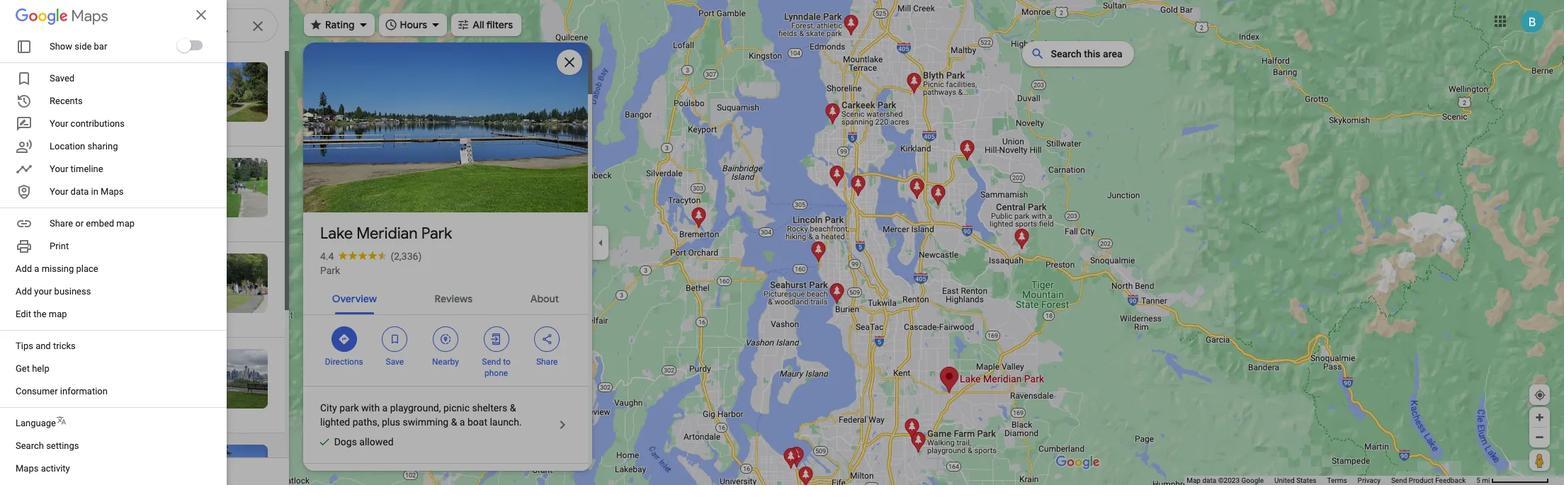 Task type: locate. For each thing, give the bounding box(es) containing it.
data inside your data in maps link
[[71, 186, 89, 197]]

add left missing
[[16, 264, 32, 274]]

united states button
[[1274, 476, 1317, 485]]

edit the map
[[16, 309, 67, 319]]

data for map
[[1202, 477, 1216, 485]]

maps activity
[[16, 463, 70, 474]]

1 vertical spatial your
[[50, 164, 68, 174]]

send
[[482, 357, 501, 367], [1391, 477, 1407, 485]]

park down '4.4'
[[320, 265, 340, 276]]

1 horizontal spatial send
[[1391, 477, 1407, 485]]

share for share
[[536, 357, 558, 367]]

all
[[473, 18, 484, 31]]

print
[[50, 241, 69, 251]]

share down 
[[536, 357, 558, 367]]

park up (2,336)
[[421, 224, 452, 244]]

1 vertical spatial maps
[[16, 463, 39, 474]]

your contributions
[[50, 118, 125, 129]]

1 horizontal spatial maps
[[101, 186, 124, 197]]

get help button
[[16, 361, 211, 378]]

your inside your data in maps link
[[50, 186, 68, 197]]

share
[[50, 218, 73, 229], [536, 357, 558, 367]]

map right embed
[[116, 218, 135, 229]]

2 horizontal spatial a
[[460, 417, 465, 428]]

1 horizontal spatial share
[[536, 357, 558, 367]]

1 vertical spatial map
[[49, 309, 67, 319]]

business
[[54, 286, 91, 297]]

your for your timeline
[[50, 164, 68, 174]]

0 vertical spatial map
[[116, 218, 135, 229]]

2,336 reviews element
[[391, 251, 422, 262]]

embed
[[86, 218, 114, 229]]

results for parks feed
[[0, 51, 289, 485]]

google maps image
[[16, 4, 108, 27]]

tab list containing overview
[[303, 281, 588, 315]]

maps left activity
[[16, 463, 39, 474]]

map right the
[[49, 309, 67, 319]]

tips and tricks button
[[16, 338, 211, 355]]

1 vertical spatial add
[[16, 286, 32, 297]]

1 vertical spatial park
[[320, 265, 340, 276]]

search for search this area
[[1051, 48, 1082, 60]]

your down recents
[[50, 118, 68, 129]]

add inside button
[[16, 264, 32, 274]]

1 horizontal spatial a
[[382, 402, 388, 414]]

results
[[60, 465, 88, 476]]

0 horizontal spatial share
[[50, 218, 73, 229]]

filters
[[486, 18, 513, 31]]

zoom in image
[[1534, 412, 1545, 423]]

send for send to phone
[[482, 357, 501, 367]]

1 horizontal spatial data
[[1202, 477, 1216, 485]]

0 vertical spatial search
[[1051, 48, 1082, 60]]

1 vertical spatial send
[[1391, 477, 1407, 485]]

place
[[76, 264, 98, 274]]

dogs allowed
[[334, 436, 394, 448]]

send inside "send to phone"
[[482, 357, 501, 367]]

©2023
[[1218, 477, 1240, 485]]

terms button
[[1327, 476, 1347, 485]]

tips
[[16, 341, 33, 351]]

your inside your contributions button
[[50, 118, 68, 129]]

your down your timeline
[[50, 186, 68, 197]]

search left this
[[1051, 48, 1082, 60]]

3 your from the top
[[50, 186, 68, 197]]

maps inside maps activity button
[[16, 463, 39, 474]]

add for add a missing place
[[16, 264, 32, 274]]

reviews
[[435, 293, 473, 305]]

search down language
[[16, 441, 44, 451]]

your for your data in maps
[[50, 186, 68, 197]]

recents
[[50, 96, 83, 106]]


[[23, 16, 40, 35]]

0 horizontal spatial a
[[34, 264, 39, 274]]

1 horizontal spatial park
[[421, 224, 452, 244]]

consumer
[[16, 386, 58, 397]]

saved
[[50, 73, 74, 84]]

 button
[[11, 9, 51, 45]]

add your business
[[16, 286, 91, 297]]

send to phone
[[482, 357, 511, 378]]

data right map
[[1202, 477, 1216, 485]]

0 horizontal spatial send
[[482, 357, 501, 367]]

saved button
[[16, 70, 211, 87]]

0 vertical spatial &
[[510, 402, 516, 414]]

language button
[[16, 415, 211, 432]]

2 add from the top
[[16, 286, 32, 297]]

settings menu
[[0, 0, 227, 485]]

update
[[28, 465, 58, 476]]

&
[[510, 402, 516, 414], [451, 417, 457, 428]]

& down picnic
[[451, 417, 457, 428]]

when
[[90, 465, 112, 476]]

maps activity button
[[16, 460, 211, 477]]

information
[[60, 386, 108, 397]]

show side bar image
[[177, 38, 191, 52]]

a
[[34, 264, 39, 274], [382, 402, 388, 414], [460, 417, 465, 428]]

maps right in
[[101, 186, 124, 197]]

your timeline link
[[16, 161, 211, 178]]

add your business link
[[16, 283, 211, 300]]

update results when map moves
[[28, 465, 162, 476]]

a right with
[[382, 402, 388, 414]]

nearby
[[432, 357, 459, 367]]

tab list inside lake meridian park main content
[[303, 281, 588, 315]]

1 your from the top
[[50, 118, 68, 129]]

playground,
[[390, 402, 441, 414]]

or
[[75, 218, 84, 229]]

tips and tricks
[[16, 341, 76, 351]]

send left product
[[1391, 477, 1407, 485]]

overview button
[[321, 281, 388, 315]]

with
[[361, 402, 380, 414]]

area
[[1103, 48, 1122, 60]]

0 horizontal spatial maps
[[16, 463, 39, 474]]

plus
[[382, 417, 400, 428]]

add a missing place button
[[16, 261, 211, 278]]

tricks
[[53, 341, 76, 351]]

1 horizontal spatial search
[[1051, 48, 1082, 60]]

1 vertical spatial share
[[536, 357, 558, 367]]

1 add from the top
[[16, 264, 32, 274]]

show street view coverage image
[[1529, 450, 1550, 471]]

0 vertical spatial data
[[71, 186, 89, 197]]

2 vertical spatial map
[[114, 465, 132, 476]]

2 your from the top
[[50, 164, 68, 174]]

mi
[[1482, 477, 1490, 485]]

map
[[1187, 477, 1201, 485]]

share or embed map button
[[16, 215, 211, 232]]

search
[[1051, 48, 1082, 60], [16, 441, 44, 451]]

map inside button
[[49, 309, 67, 319]]

map right when
[[114, 465, 132, 476]]

0 vertical spatial share
[[50, 218, 73, 229]]

tab list
[[303, 281, 588, 315]]

1 vertical spatial search
[[16, 441, 44, 451]]

data left in
[[71, 186, 89, 197]]

5 mi button
[[1476, 477, 1549, 485]]

footer inside google maps element
[[1187, 476, 1476, 485]]

0 vertical spatial your
[[50, 118, 68, 129]]

send product feedback button
[[1391, 476, 1466, 485]]

consumer information
[[16, 386, 108, 397]]

0 vertical spatial add
[[16, 264, 32, 274]]

google
[[1241, 477, 1264, 485]]

footer
[[1187, 476, 1476, 485]]

share or embed map
[[50, 218, 135, 229]]

data inside footer
[[1202, 477, 1216, 485]]

& up launch.
[[510, 402, 516, 414]]

a left missing
[[34, 264, 39, 274]]

0 vertical spatial park
[[421, 224, 452, 244]]

add left your
[[16, 286, 32, 297]]

launch.
[[490, 417, 522, 428]]

search inside button
[[16, 441, 44, 451]]

share left or
[[50, 218, 73, 229]]

0 horizontal spatial park
[[320, 265, 340, 276]]

map inside checkbox
[[114, 465, 132, 476]]

a left 'boat'
[[460, 417, 465, 428]]

0 horizontal spatial search
[[16, 441, 44, 451]]

share inside actions for lake meridian park "region"
[[536, 357, 558, 367]]

footer containing map data ©2023 google
[[1187, 476, 1476, 485]]

google maps element
[[0, 0, 1564, 485]]

edit the map button
[[16, 306, 211, 323]]

1 vertical spatial a
[[382, 402, 388, 414]]

location
[[50, 141, 85, 152]]

lake
[[320, 224, 353, 244]]

 search field
[[11, 9, 278, 45]]

send inside button
[[1391, 477, 1407, 485]]

1 vertical spatial &
[[451, 417, 457, 428]]

send up phone on the left of the page
[[482, 357, 501, 367]]

timeline
[[71, 164, 103, 174]]

your down the 'location'
[[50, 164, 68, 174]]

search inside 'button'
[[1051, 48, 1082, 60]]

1 vertical spatial data
[[1202, 477, 1216, 485]]

0 vertical spatial a
[[34, 264, 39, 274]]

2 vertical spatial your
[[50, 186, 68, 197]]

0 vertical spatial maps
[[101, 186, 124, 197]]

Show side bar checkbox
[[177, 38, 203, 52]]

city park with a playground, picnic shelters & lighted paths, plus swimming & a boat launch.
[[320, 402, 522, 428]]

0 horizontal spatial data
[[71, 186, 89, 197]]

share inside button
[[50, 218, 73, 229]]

your inside your timeline link
[[50, 164, 68, 174]]

park button
[[320, 264, 340, 278]]

city
[[320, 402, 337, 414]]

search settings button
[[16, 438, 211, 455]]

0 vertical spatial send
[[482, 357, 501, 367]]

park
[[421, 224, 452, 244], [320, 265, 340, 276]]

dogs allowed group
[[312, 435, 394, 449]]

map inside button
[[116, 218, 135, 229]]



Task type: vqa. For each thing, say whether or not it's contained in the screenshot.
'Suggest'
no



Task type: describe. For each thing, give the bounding box(es) containing it.
collapse side panel image
[[593, 235, 608, 250]]

maps inside your data in maps link
[[101, 186, 124, 197]]

moves
[[135, 465, 162, 476]]


[[439, 332, 452, 347]]

1 horizontal spatial &
[[510, 402, 516, 414]]

rating
[[325, 18, 355, 31]]

activity
[[41, 463, 70, 474]]

Update results when map moves checkbox
[[13, 462, 162, 480]]

settings
[[46, 441, 79, 451]]

in
[[91, 186, 98, 197]]

search for search settings
[[16, 441, 44, 451]]

bar
[[94, 41, 107, 52]]

shelters
[[472, 402, 507, 414]]

(2,336)
[[391, 251, 422, 262]]

hours button
[[379, 9, 447, 40]]

reviews button
[[423, 281, 484, 315]]

all filters button
[[451, 9, 521, 40]]

your for your contributions
[[50, 118, 68, 129]]

4.4 stars image
[[334, 251, 391, 260]]

park
[[339, 402, 359, 414]]


[[490, 332, 503, 347]]

united
[[1274, 477, 1295, 485]]

directions
[[325, 357, 363, 367]]

google account: brad klo  
(klobrad84@gmail.com) image
[[1521, 10, 1544, 32]]


[[338, 332, 351, 347]]

share for share or embed map
[[50, 218, 73, 229]]

show your location image
[[1534, 389, 1546, 402]]

dogs
[[334, 436, 357, 448]]

lake meridian park
[[320, 224, 452, 244]]

print button
[[16, 238, 211, 255]]

your
[[34, 286, 52, 297]]

show
[[50, 41, 72, 52]]

phone
[[485, 368, 508, 378]]

paths,
[[353, 417, 379, 428]]

language
[[16, 418, 56, 429]]

boat
[[467, 417, 487, 428]]

data for your
[[71, 186, 89, 197]]

send for send product feedback
[[1391, 477, 1407, 485]]

hours
[[400, 18, 427, 31]]

privacy
[[1358, 477, 1381, 485]]

location sharing
[[50, 141, 118, 152]]

meridian
[[356, 224, 418, 244]]

show side bar
[[50, 41, 107, 52]]

a inside the add a missing place button
[[34, 264, 39, 274]]

0 horizontal spatial &
[[451, 417, 457, 428]]

overview
[[332, 293, 377, 305]]

states
[[1296, 477, 1317, 485]]

help
[[32, 363, 49, 374]]

get
[[16, 363, 30, 374]]

actions for lake meridian park region
[[303, 315, 588, 386]]

edit
[[16, 309, 31, 319]]

and
[[36, 341, 51, 351]]

allowed
[[359, 436, 394, 448]]

2 vertical spatial a
[[460, 417, 465, 428]]

add for add your business
[[16, 286, 32, 297]]

lighted
[[320, 417, 350, 428]]

map for share or embed map
[[116, 218, 135, 229]]

this
[[1084, 48, 1101, 60]]

search settings
[[16, 441, 79, 451]]

sharing
[[87, 141, 118, 152]]

your data in maps
[[50, 186, 124, 197]]

add a missing place
[[16, 264, 98, 274]]

privacy button
[[1358, 476, 1381, 485]]

side
[[75, 41, 92, 52]]

about
[[530, 293, 559, 305]]

the
[[33, 309, 46, 319]]

swimming
[[403, 417, 449, 428]]

consumer information button
[[16, 383, 211, 400]]

send product feedback
[[1391, 477, 1466, 485]]

map for update results when map moves
[[114, 465, 132, 476]]

product
[[1409, 477, 1434, 485]]

lake meridian park main content
[[303, 43, 592, 475]]

search this area button
[[1023, 41, 1134, 67]]

terms
[[1327, 477, 1347, 485]]

feedback
[[1435, 477, 1466, 485]]

rating button
[[304, 9, 374, 40]]

location sharing button
[[16, 138, 211, 155]]

4.4
[[320, 251, 334, 262]]

united states
[[1274, 477, 1317, 485]]

contributions
[[71, 118, 125, 129]]

save
[[386, 357, 404, 367]]

recents button
[[16, 93, 211, 110]]


[[541, 332, 553, 347]]

picnic
[[443, 402, 470, 414]]

your timeline
[[50, 164, 103, 174]]

zoom out image
[[1534, 432, 1545, 443]]



